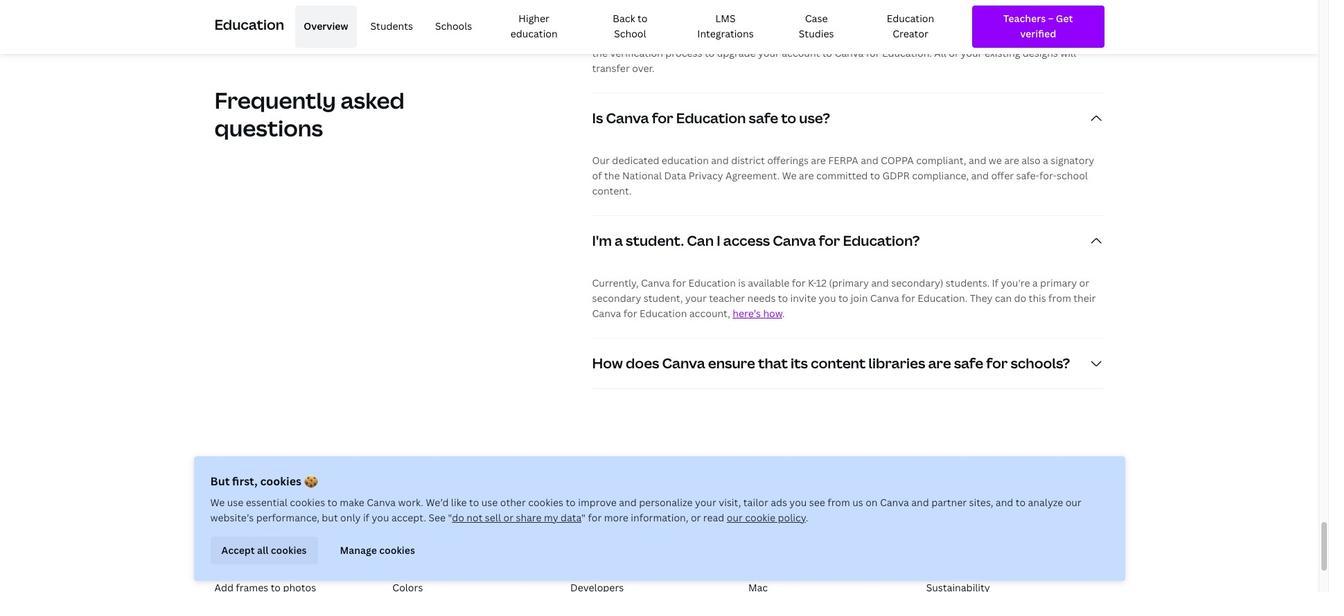 Task type: locate. For each thing, give the bounding box(es) containing it.
0 horizontal spatial use
[[227, 496, 244, 509]]

of down our
[[592, 169, 602, 182]]

we down 'offerings'
[[782, 169, 797, 182]]

enhancer
[[245, 561, 289, 574]]

school
[[1057, 169, 1088, 182]]

to left the use? in the right top of the page
[[781, 109, 797, 127]]

we'd
[[426, 496, 449, 509]]

0 horizontal spatial we
[[210, 496, 225, 509]]

your left account
[[758, 46, 780, 59]]

0 vertical spatial from
[[1049, 292, 1071, 305]]

0 vertical spatial education.
[[882, 46, 932, 59]]

1 vertical spatial if
[[992, 276, 999, 290]]

cookies right all
[[271, 544, 307, 557]]

education
[[887, 12, 934, 25], [215, 15, 284, 34], [676, 109, 746, 127], [689, 276, 736, 290], [640, 307, 687, 320]]

" right see in the left bottom of the page
[[448, 512, 452, 525]]

0 horizontal spatial do
[[452, 512, 464, 525]]

the
[[592, 46, 608, 59], [604, 169, 620, 182]]

no
[[592, 31, 606, 44]]

studies
[[799, 27, 834, 40]]

1 vertical spatial of
[[592, 169, 602, 182]]

for inside , and follow the verification process to upgrade your account to canva for education. all of your existing designs will transfer over.
[[866, 46, 880, 59]]

do down like
[[452, 512, 464, 525]]

1 horizontal spatial our
[[958, 31, 974, 44]]

lms
[[716, 12, 736, 25]]

or right sell
[[504, 512, 514, 525]]

national
[[622, 169, 662, 182]]

2 vertical spatial our
[[727, 512, 743, 525]]

our cookie policy link
[[727, 512, 806, 525]]

make
[[340, 496, 365, 509]]

explore
[[393, 490, 440, 506]]

0 vertical spatial education
[[511, 27, 558, 40]]

menu bar
[[290, 6, 961, 48]]

0 horizontal spatial .
[[783, 307, 785, 320]]

to down log
[[823, 46, 833, 59]]

safe down they
[[954, 354, 984, 373]]

a right 'have' at the top of the page
[[743, 31, 749, 44]]

safe-
[[1017, 169, 1040, 182]]

🍪
[[304, 474, 318, 489]]

use up sell
[[482, 496, 498, 509]]

canva down in
[[835, 46, 864, 59]]

you up policy
[[790, 496, 807, 509]]

how does canva ensure that its content libraries are safe for schools?
[[592, 354, 1070, 373]]

cookies down design
[[379, 544, 415, 557]]

higher
[[519, 12, 550, 25]]

schools link
[[427, 6, 481, 48]]

over.
[[632, 61, 655, 75]]

and left we
[[969, 154, 987, 167]]

0 vertical spatial our
[[958, 31, 974, 44]]

0 horizontal spatial education
[[511, 27, 558, 40]]

and right ,
[[1040, 31, 1057, 44]]

cookies up my
[[528, 496, 564, 509]]

creator
[[893, 27, 929, 40]]

photo effects
[[215, 540, 278, 553]]

1 vertical spatial our
[[1066, 496, 1082, 509]]

1 vertical spatial education
[[662, 154, 709, 167]]

to left the gdpr
[[870, 169, 880, 182]]

ideas
[[427, 519, 451, 532]]

communities
[[603, 519, 664, 532]]

our dedicated education and district offerings are ferpa and coppa compliant, and we are also a signatory of the national data privacy agreement. we are committed to gdpr compliance, and offer safe-for-school content.
[[592, 154, 1095, 197]]

custom prints link
[[393, 540, 459, 553]]

overview
[[304, 20, 348, 33]]

safe up the district
[[749, 109, 779, 127]]

log
[[826, 31, 840, 44]]

account, up account
[[782, 31, 823, 44]]

cookies down 🍪
[[290, 496, 325, 509]]

education down higher
[[511, 27, 558, 40]]

0 vertical spatial of
[[949, 46, 959, 59]]

cookies inside button
[[379, 544, 415, 557]]

1 vertical spatial .
[[806, 512, 808, 525]]

online communities
[[571, 519, 664, 532]]

like
[[451, 496, 467, 509]]

its
[[791, 354, 808, 373]]

do not sell or share my data " for more information, or read our cookie policy .
[[452, 512, 808, 525]]

also
[[1022, 154, 1041, 167]]

and right (primary
[[871, 276, 889, 290]]

a inside our dedicated education and district offerings are ferpa and coppa compliant, and we are also a signatory of the national data privacy agreement. we are committed to gdpr compliance, and offer safe-for-school content.
[[1043, 154, 1049, 167]]

are right we
[[1004, 154, 1019, 167]]

" down improve
[[582, 512, 586, 525]]

1 horizontal spatial of
[[949, 46, 959, 59]]

1 vertical spatial from
[[828, 496, 850, 509]]

do
[[1014, 292, 1027, 305], [452, 512, 464, 525]]

you
[[662, 31, 679, 44], [819, 292, 836, 305], [790, 496, 807, 509], [372, 512, 389, 525]]

1 horizontal spatial education
[[662, 154, 709, 167]]

are right "libraries"
[[928, 354, 951, 373]]

but
[[322, 512, 338, 525]]

if up can
[[992, 276, 999, 290]]

0 vertical spatial we
[[782, 169, 797, 182]]

on
[[866, 496, 878, 509]]

0 horizontal spatial safe
[[749, 109, 779, 127]]

integrations
[[698, 27, 754, 40]]

case studies
[[799, 12, 834, 40]]

of inside , and follow the verification process to upgrade your account to canva for education. all of your existing designs will transfer over.
[[949, 46, 959, 59]]

my
[[544, 512, 558, 525]]

and
[[1040, 31, 1057, 44], [711, 154, 729, 167], [861, 154, 879, 167], [969, 154, 987, 167], [971, 169, 989, 182], [871, 276, 889, 290], [619, 496, 637, 509], [912, 496, 929, 509], [996, 496, 1014, 509]]

1 vertical spatial we
[[210, 496, 225, 509]]

a inside currently, canva for education is available for k-12 (primary and secondary) students. if you're a primary or secondary student, your teacher needs to invite you to join canva for education. they can do this from their canva for education account,
[[1033, 276, 1038, 290]]

1 horizontal spatial account,
[[782, 31, 823, 44]]

of right all
[[949, 46, 959, 59]]

1 horizontal spatial we
[[782, 169, 797, 182]]

menu bar containing higher education
[[290, 6, 961, 48]]

us
[[853, 496, 864, 509]]

to left analyze at the bottom
[[1016, 496, 1026, 509]]

canva right join on the right
[[870, 292, 899, 305]]

0 vertical spatial if
[[653, 31, 659, 44]]

0 horizontal spatial "
[[448, 512, 452, 525]]

to inside back to school
[[638, 12, 648, 25]]

agreement.
[[726, 169, 780, 182]]

manage
[[340, 544, 377, 557]]

1 horizontal spatial "
[[582, 512, 586, 525]]

verification
[[610, 46, 663, 59]]

" inside we use essential cookies to make canva work. we'd like to use other cookies to improve and personalize your visit, tailor ads you see from us on canva and partner sites, and to analyze our website's performance, but only if you accept. see "
[[448, 512, 452, 525]]

1 horizontal spatial if
[[992, 276, 999, 290]]

case
[[805, 12, 828, 25]]

a right i'm at the left of page
[[615, 231, 623, 250]]

education. down students.
[[918, 292, 968, 305]]

online
[[571, 519, 601, 532]]

0 vertical spatial the
[[592, 46, 608, 59]]

1 vertical spatial safe
[[954, 354, 984, 373]]

if up verification
[[653, 31, 659, 44]]

more
[[604, 512, 629, 525]]

0 vertical spatial safe
[[749, 109, 779, 127]]

from down the primary
[[1049, 292, 1071, 305]]

canva right is at the left top of page
[[606, 109, 649, 127]]

2 horizontal spatial or
[[1080, 276, 1090, 290]]

for
[[866, 46, 880, 59], [652, 109, 674, 127], [819, 231, 840, 250], [673, 276, 686, 290], [792, 276, 806, 290], [902, 292, 916, 305], [624, 307, 637, 320], [987, 354, 1008, 373], [588, 512, 602, 525]]

secondary)
[[892, 276, 944, 290]]

the up content.
[[604, 169, 620, 182]]

case studies link
[[779, 6, 855, 48]]

is canva for education safe to use?
[[592, 109, 830, 127]]

no problem. if you already have a canva account, log in to your account, go to our sign up page
[[592, 31, 1035, 44]]

we up website's
[[210, 496, 225, 509]]

manage cookies button
[[329, 537, 426, 565]]

education creator
[[887, 12, 934, 40]]

design ideas
[[393, 519, 451, 532]]

our right analyze at the bottom
[[1066, 496, 1082, 509]]

you up process
[[662, 31, 679, 44]]

to left join on the right
[[839, 292, 849, 305]]

tailor
[[744, 496, 769, 509]]

offer
[[991, 169, 1014, 182]]

education inside menu bar
[[887, 12, 934, 25]]

you inside currently, canva for education is available for k-12 (primary and secondary) students. if you're a primary or secondary student, your teacher needs to invite you to join canva for education. they can do this from their canva for education account,
[[819, 292, 836, 305]]

1 vertical spatial the
[[604, 169, 620, 182]]

from inside we use essential cookies to make canva work. we'd like to use other cookies to improve and personalize your visit, tailor ads you see from us on canva and partner sites, and to analyze our website's performance, but only if you accept. see "
[[828, 496, 850, 509]]

are left ferpa
[[811, 154, 826, 167]]

libraries
[[869, 354, 926, 373]]

account, left go
[[889, 31, 930, 44]]

process
[[666, 46, 703, 59]]

2 horizontal spatial our
[[1066, 496, 1082, 509]]

ios
[[749, 519, 765, 532]]

ferpa
[[829, 154, 859, 167]]

1 vertical spatial education.
[[918, 292, 968, 305]]

k-
[[808, 276, 816, 290]]

0 vertical spatial .
[[783, 307, 785, 320]]

will
[[1061, 46, 1076, 59]]

1 horizontal spatial safe
[[954, 354, 984, 373]]

student,
[[644, 292, 683, 305]]

we inside our dedicated education and district offerings are ferpa and coppa compliant, and we are also a signatory of the national data privacy agreement. we are committed to gdpr compliance, and offer safe-for-school content.
[[782, 169, 797, 182]]

first,
[[232, 474, 258, 489]]

our down visit,
[[727, 512, 743, 525]]

1 horizontal spatial use
[[482, 496, 498, 509]]

0 horizontal spatial of
[[592, 169, 602, 182]]

(primary
[[829, 276, 869, 290]]

, and follow the verification process to upgrade your account to canva for education. all of your existing designs will transfer over.
[[592, 31, 1089, 75]]

our
[[592, 154, 610, 167]]

0 vertical spatial do
[[1014, 292, 1027, 305]]

account, down "teacher"
[[690, 307, 730, 320]]

page
[[1012, 31, 1035, 44]]

is
[[738, 276, 746, 290]]

a right also
[[1043, 154, 1049, 167]]

read
[[703, 512, 725, 525]]

to up data
[[566, 496, 576, 509]]

or left read
[[691, 512, 701, 525]]

signatory
[[1051, 154, 1095, 167]]

the down no
[[592, 46, 608, 59]]

essential
[[246, 496, 288, 509]]

0 horizontal spatial account,
[[690, 307, 730, 320]]

0 horizontal spatial from
[[828, 496, 850, 509]]

company
[[927, 490, 986, 506]]

do down you're
[[1014, 292, 1027, 305]]

1 horizontal spatial do
[[1014, 292, 1027, 305]]

analyze
[[1028, 496, 1063, 509]]

you right if
[[372, 512, 389, 525]]

already
[[681, 31, 716, 44]]

sell
[[485, 512, 501, 525]]

from left us
[[828, 496, 850, 509]]

back to school
[[613, 12, 648, 40]]

education up data
[[662, 154, 709, 167]]

schools
[[435, 20, 472, 33]]

content
[[811, 354, 866, 373]]

or up their
[[1080, 276, 1090, 290]]

education. down creator
[[882, 46, 932, 59]]

1 horizontal spatial from
[[1049, 292, 1071, 305]]

our left sign
[[958, 31, 974, 44]]

canva up student,
[[641, 276, 670, 290]]

a up this
[[1033, 276, 1038, 290]]

1 " from the left
[[448, 512, 452, 525]]

1 horizontal spatial .
[[806, 512, 808, 525]]

you down 12
[[819, 292, 836, 305]]

and up do not sell or share my data " for more information, or read our cookie policy .
[[619, 496, 637, 509]]

and right sites, at the bottom right of page
[[996, 496, 1014, 509]]

your up read
[[695, 496, 717, 509]]

ios link
[[749, 519, 765, 532]]

1 vertical spatial do
[[452, 512, 464, 525]]

use up website's
[[227, 496, 244, 509]]

1 use from the left
[[227, 496, 244, 509]]

safe
[[749, 109, 779, 127], [954, 354, 984, 373]]

0 horizontal spatial if
[[653, 31, 659, 44]]

we inside we use essential cookies to make canva work. we'd like to use other cookies to improve and personalize your visit, tailor ads you see from us on canva and partner sites, and to analyze our website's performance, but only if you accept. see "
[[210, 496, 225, 509]]

compliant,
[[916, 154, 967, 167]]

to right back
[[638, 12, 648, 25]]

your left "teacher"
[[685, 292, 707, 305]]



Task type: describe. For each thing, give the bounding box(es) containing it.
to down already
[[705, 46, 715, 59]]

accept all cookies button
[[210, 537, 318, 565]]

their
[[1074, 292, 1096, 305]]

needs
[[748, 292, 776, 305]]

i'm a student. can i access canva for education?
[[592, 231, 920, 250]]

lms integrations
[[698, 12, 754, 40]]

do inside currently, canva for education is available for k-12 (primary and secondary) students. if you're a primary or secondary student, your teacher needs to invite you to join canva for education. they can do this from their canva for education account,
[[1014, 292, 1027, 305]]

this
[[1029, 292, 1046, 305]]

higher education
[[511, 12, 558, 40]]

teachers – get verified image
[[985, 11, 1092, 42]]

to inside our dedicated education and district offerings are ferpa and coppa compliant, and we are also a signatory of the national data privacy agreement. we are committed to gdpr compliance, and offer safe-for-school content.
[[870, 169, 880, 182]]

generator
[[272, 519, 317, 532]]

curved text generator
[[215, 519, 317, 532]]

can
[[687, 231, 714, 250]]

the inside our dedicated education and district offerings are ferpa and coppa compliant, and we are also a signatory of the national data privacy agreement. we are committed to gdpr compliance, and offer safe-for-school content.
[[604, 169, 620, 182]]

primary
[[1040, 276, 1077, 290]]

and left "partner" in the right bottom of the page
[[912, 496, 929, 509]]

sites,
[[969, 496, 994, 509]]

upgrade
[[717, 46, 756, 59]]

accept all cookies
[[221, 544, 307, 557]]

data
[[664, 169, 686, 182]]

do not sell or share my data link
[[452, 512, 582, 525]]

work.
[[398, 496, 424, 509]]

account
[[782, 46, 820, 59]]

here's how link
[[733, 307, 783, 320]]

our inside we use essential cookies to make canva work. we'd like to use other cookies to improve and personalize your visit, tailor ads you see from us on canva and partner sites, and to analyze our website's performance, but only if you accept. see "
[[1066, 496, 1082, 509]]

canva inside , and follow the verification process to upgrade your account to canva for education. all of your existing designs will transfer over.
[[835, 46, 864, 59]]

but
[[210, 474, 230, 489]]

existing
[[985, 46, 1021, 59]]

canva up k- in the top of the page
[[773, 231, 816, 250]]

account, inside currently, canva for education is available for k-12 (primary and secondary) students. if you're a primary or secondary student, your teacher needs to invite you to join canva for education. they can do this from their canva for education account,
[[690, 307, 730, 320]]

higher education link
[[486, 6, 582, 48]]

if inside currently, canva for education is available for k-12 (primary and secondary) students. if you're a primary or secondary student, your teacher needs to invite you to join canva for education. they can do this from their canva for education account,
[[992, 276, 999, 290]]

education inside our dedicated education and district offerings are ferpa and coppa compliant, and we are also a signatory of the national data privacy agreement. we are committed to gdpr compliance, and offer safe-for-school content.
[[662, 154, 709, 167]]

1 horizontal spatial or
[[691, 512, 701, 525]]

features
[[215, 490, 270, 506]]

community
[[571, 490, 643, 506]]

0 horizontal spatial our
[[727, 512, 743, 525]]

cookies up essential
[[260, 474, 301, 489]]

personalize
[[639, 496, 693, 509]]

curved
[[215, 519, 249, 532]]

manage cookies
[[340, 544, 415, 557]]

back to school link
[[588, 6, 673, 48]]

image enhancer link
[[215, 561, 289, 574]]

ensure
[[708, 354, 755, 373]]

to right like
[[469, 496, 479, 509]]

is
[[592, 109, 603, 127]]

to right go
[[946, 31, 956, 44]]

education inside dropdown button
[[676, 109, 746, 127]]

canva up upgrade
[[751, 31, 780, 44]]

transfer
[[592, 61, 630, 75]]

canva right does
[[662, 354, 705, 373]]

online communities link
[[571, 519, 664, 532]]

website's
[[210, 512, 254, 525]]

can
[[995, 292, 1012, 305]]

2 horizontal spatial account,
[[889, 31, 930, 44]]

frequently
[[215, 85, 336, 115]]

are inside dropdown button
[[928, 354, 951, 373]]

canva up if
[[367, 496, 396, 509]]

asked
[[341, 85, 405, 115]]

to up how
[[778, 292, 788, 305]]

2 use from the left
[[482, 496, 498, 509]]

cookie
[[745, 512, 776, 525]]

download
[[749, 490, 811, 506]]

or inside currently, canva for education is available for k-12 (primary and secondary) students. if you're a primary or secondary student, your teacher needs to invite you to join canva for education. they can do this from their canva for education account,
[[1080, 276, 1090, 290]]

not
[[467, 512, 483, 525]]

use?
[[799, 109, 830, 127]]

photo
[[215, 540, 243, 553]]

education. inside currently, canva for education is available for k-12 (primary and secondary) students. if you're a primary or secondary student, your teacher needs to invite you to join canva for education. they can do this from their canva for education account,
[[918, 292, 968, 305]]

information,
[[631, 512, 689, 525]]

2 " from the left
[[582, 512, 586, 525]]

and up privacy
[[711, 154, 729, 167]]

policy
[[778, 512, 806, 525]]

they
[[970, 292, 993, 305]]

custom prints
[[393, 540, 459, 553]]

design ideas link
[[393, 519, 451, 532]]

students link
[[362, 6, 421, 48]]

privacy
[[689, 169, 723, 182]]

ads
[[771, 496, 787, 509]]

and right ferpa
[[861, 154, 879, 167]]

other
[[500, 496, 526, 509]]

schools?
[[1011, 354, 1070, 373]]

effects
[[245, 540, 278, 553]]

up
[[998, 31, 1010, 44]]

student.
[[626, 231, 684, 250]]

and inside , and follow the verification process to upgrade your account to canva for education. all of your existing designs will transfer over.
[[1040, 31, 1057, 44]]

education element
[[215, 0, 1105, 53]]

image
[[215, 561, 243, 574]]

secondary
[[592, 292, 641, 305]]

school
[[614, 27, 646, 40]]

coppa
[[881, 154, 914, 167]]

your inside currently, canva for education is available for k-12 (primary and secondary) students. if you're a primary or secondary student, your teacher needs to invite you to join canva for education. they can do this from their canva for education account,
[[685, 292, 707, 305]]

canva right on
[[880, 496, 909, 509]]

go
[[932, 31, 944, 44]]

to up but
[[328, 496, 337, 509]]

that
[[758, 354, 788, 373]]

designs
[[1023, 46, 1058, 59]]

education inside menu bar
[[511, 27, 558, 40]]

your right in
[[865, 31, 887, 44]]

all
[[257, 544, 269, 557]]

from inside currently, canva for education is available for k-12 (primary and secondary) students. if you're a primary or secondary student, your teacher needs to invite you to join canva for education. they can do this from their canva for education account,
[[1049, 292, 1071, 305]]

are down 'offerings'
[[799, 169, 814, 182]]

have
[[719, 31, 741, 44]]

cookies inside button
[[271, 544, 307, 557]]

and down we
[[971, 169, 989, 182]]

does
[[626, 354, 659, 373]]

your inside we use essential cookies to make canva work. we'd like to use other cookies to improve and personalize your visit, tailor ads you see from us on canva and partner sites, and to analyze our website's performance, but only if you accept. see "
[[695, 496, 717, 509]]

questions
[[215, 113, 323, 143]]

join
[[851, 292, 868, 305]]

image enhancer
[[215, 561, 289, 574]]

to right in
[[853, 31, 863, 44]]

compliance,
[[912, 169, 969, 182]]

0 horizontal spatial or
[[504, 512, 514, 525]]

to inside dropdown button
[[781, 109, 797, 127]]

overview link
[[295, 6, 357, 48]]

only
[[340, 512, 361, 525]]

we
[[989, 154, 1002, 167]]

and inside currently, canva for education is available for k-12 (primary and secondary) students. if you're a primary or secondary student, your teacher needs to invite you to join canva for education. they can do this from their canva for education account,
[[871, 276, 889, 290]]

education. inside , and follow the verification process to upgrade your account to canva for education. all of your existing designs will transfer over.
[[882, 46, 932, 59]]

your down sign
[[961, 46, 983, 59]]

of inside our dedicated education and district offerings are ferpa and coppa compliant, and we are also a signatory of the national data privacy agreement. we are committed to gdpr compliance, and offer safe-for-school content.
[[592, 169, 602, 182]]

canva down secondary
[[592, 307, 621, 320]]

sign
[[977, 31, 996, 44]]

a inside dropdown button
[[615, 231, 623, 250]]

gdpr
[[883, 169, 910, 182]]

the inside , and follow the verification process to upgrade your account to canva for education. all of your existing designs will transfer over.
[[592, 46, 608, 59]]

menu bar inside education element
[[290, 6, 961, 48]]

teacher
[[709, 292, 745, 305]]

,
[[1035, 31, 1037, 44]]



Task type: vqa. For each thing, say whether or not it's contained in the screenshot.
" to the left
yes



